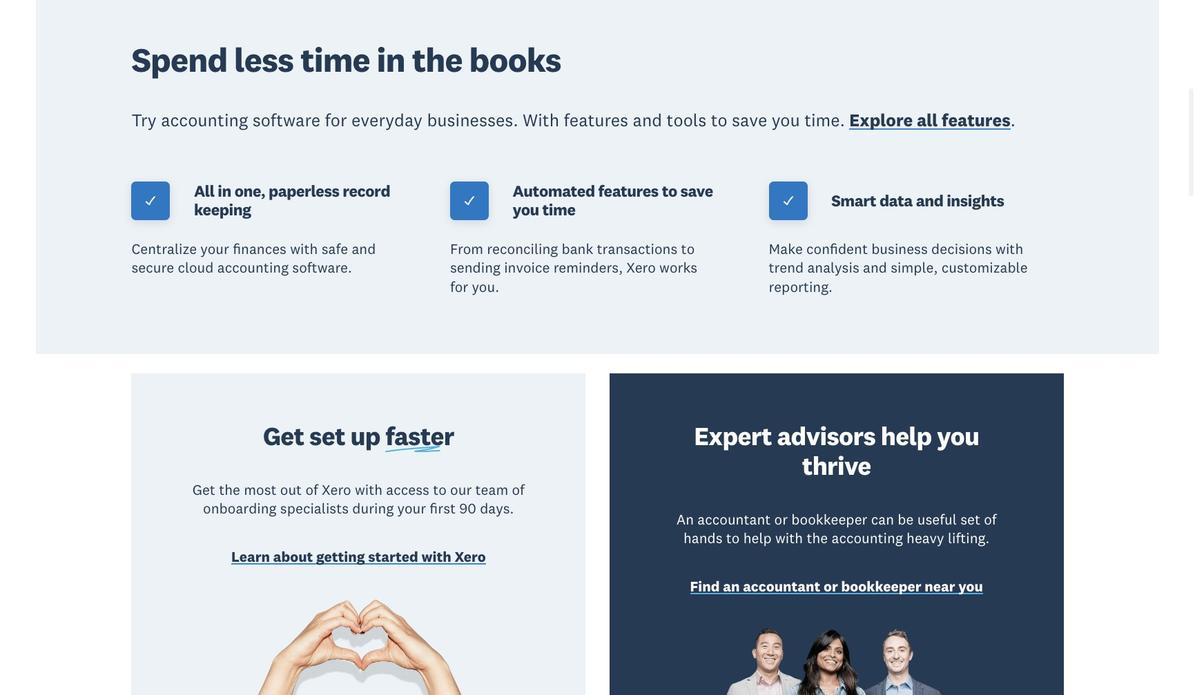 Task type: locate. For each thing, give the bounding box(es) containing it.
the
[[412, 39, 462, 81], [219, 481, 240, 499], [807, 529, 828, 548]]

2 horizontal spatial of
[[984, 510, 997, 529]]

1 horizontal spatial set
[[961, 510, 981, 529]]

to up "first"
[[433, 481, 447, 499]]

expert advisors help you thrive
[[694, 420, 979, 482]]

0 horizontal spatial get
[[192, 481, 215, 499]]

access
[[386, 481, 430, 499]]

1 vertical spatial accounting
[[217, 259, 289, 277]]

1 vertical spatial set
[[961, 510, 981, 529]]

bookkeeper left the near
[[841, 577, 922, 596]]

features up transactions
[[598, 181, 659, 201]]

set
[[309, 420, 345, 452], [961, 510, 981, 529]]

1 tick image from the left
[[145, 195, 157, 207]]

0 horizontal spatial your
[[200, 240, 229, 258]]

heavy
[[907, 529, 945, 548]]

set up lifting.
[[961, 510, 981, 529]]

with up during
[[355, 481, 383, 499]]

accounting inside the an accountant or bookkeeper can be useful set of hands to help with the accounting heavy lifting.
[[832, 529, 903, 548]]

or inside the an accountant or bookkeeper can be useful set of hands to help with the accounting heavy lifting.
[[775, 510, 788, 529]]

smart data and insights
[[832, 190, 1004, 210]]

get for get set up
[[263, 420, 304, 452]]

1 vertical spatial get
[[192, 481, 215, 499]]

to up 'works'
[[681, 240, 695, 258]]

1 horizontal spatial your
[[397, 499, 426, 518]]

get up onboarding at left bottom
[[192, 481, 215, 499]]

accountants and bookkeepers standing next to each other image
[[705, 628, 968, 695]]

1 vertical spatial time
[[543, 200, 576, 220]]

specialists
[[280, 499, 349, 518]]

automated features to save you time
[[513, 181, 713, 220]]

0 vertical spatial for
[[325, 109, 347, 131]]

less
[[234, 39, 294, 81]]

make confident business decisions with trend analysis and simple, customizable reporting.
[[769, 240, 1028, 296]]

1 vertical spatial accountant
[[743, 577, 821, 596]]

accounting down finances
[[217, 259, 289, 277]]

bank
[[562, 240, 593, 258]]

transactions
[[597, 240, 678, 258]]

xero up specialists
[[322, 481, 351, 499]]

data
[[880, 190, 913, 210]]

tick image up make
[[782, 195, 795, 207]]

1 horizontal spatial the
[[412, 39, 462, 81]]

sending
[[450, 259, 501, 277]]

set left the up on the left bottom
[[309, 420, 345, 452]]

of right team
[[512, 481, 525, 499]]

with up customizable
[[996, 240, 1024, 258]]

get up out on the left bottom
[[263, 420, 304, 452]]

get
[[263, 420, 304, 452], [192, 481, 215, 499]]

0 horizontal spatial set
[[309, 420, 345, 452]]

1 vertical spatial or
[[824, 577, 838, 596]]

tick image for all
[[145, 195, 157, 207]]

of inside the an accountant or bookkeeper can be useful set of hands to help with the accounting heavy lifting.
[[984, 510, 997, 529]]

tick image up centralize
[[145, 195, 157, 207]]

0 horizontal spatial the
[[219, 481, 240, 499]]

accountant up hands
[[698, 510, 771, 529]]

get the most out of xero with access to our team of onboarding specialists during your first 90 days.
[[192, 481, 525, 518]]

near
[[925, 577, 955, 596]]

and
[[633, 109, 662, 131], [916, 190, 944, 210], [352, 240, 376, 258], [863, 259, 887, 277]]

1 horizontal spatial tick image
[[782, 195, 795, 207]]

1 horizontal spatial of
[[512, 481, 525, 499]]

0 vertical spatial get
[[263, 420, 304, 452]]

with inside make confident business decisions with trend analysis and simple, customizable reporting.
[[996, 240, 1024, 258]]

tools
[[667, 109, 707, 131]]

get for get the most out of xero with access to our team of onboarding specialists during your first 90 days.
[[192, 481, 215, 499]]

try
[[131, 109, 157, 131]]

help inside the an accountant or bookkeeper can be useful set of hands to help with the accounting heavy lifting.
[[744, 529, 772, 548]]

for down sending at the top left
[[450, 277, 468, 296]]

1 horizontal spatial xero
[[455, 547, 486, 566]]

1 horizontal spatial or
[[824, 577, 838, 596]]

to up transactions
[[662, 181, 677, 201]]

tick image
[[145, 195, 157, 207], [782, 195, 795, 207]]

you
[[772, 109, 800, 131], [513, 200, 539, 220], [937, 420, 979, 452], [959, 577, 983, 596]]

from
[[450, 240, 483, 258]]

2 vertical spatial the
[[807, 529, 828, 548]]

2 vertical spatial accounting
[[832, 529, 903, 548]]

2 horizontal spatial the
[[807, 529, 828, 548]]

in
[[377, 39, 405, 81], [218, 181, 231, 201]]

explore
[[850, 109, 913, 131]]

software.
[[292, 259, 352, 277]]

0 vertical spatial in
[[377, 39, 405, 81]]

1 vertical spatial xero
[[322, 481, 351, 499]]

0 horizontal spatial save
[[681, 181, 713, 201]]

automated
[[513, 181, 595, 201]]

0 vertical spatial accountant
[[698, 510, 771, 529]]

1 horizontal spatial get
[[263, 420, 304, 452]]

an
[[723, 577, 740, 596]]

0 horizontal spatial in
[[218, 181, 231, 201]]

be
[[898, 510, 914, 529]]

0 vertical spatial help
[[881, 420, 932, 452]]

1 horizontal spatial time
[[543, 200, 576, 220]]

the inside the an accountant or bookkeeper can be useful set of hands to help with the accounting heavy lifting.
[[807, 529, 828, 548]]

insights
[[947, 190, 1004, 210]]

bookkeeper
[[792, 510, 868, 529], [841, 577, 922, 596]]

with
[[290, 240, 318, 258], [996, 240, 1024, 258], [355, 481, 383, 499], [776, 529, 803, 548], [422, 547, 452, 566]]

and right safe
[[352, 240, 376, 258]]

time inside 'automated features to save you time'
[[543, 200, 576, 220]]

0 vertical spatial save
[[732, 109, 767, 131]]

keeping
[[194, 200, 251, 220]]

reminders,
[[554, 259, 623, 277]]

and inside make confident business decisions with trend analysis and simple, customizable reporting.
[[863, 259, 887, 277]]

bookkeeper left can
[[792, 510, 868, 529]]

to inside get the most out of xero with access to our team of onboarding specialists during your first 90 days.
[[433, 481, 447, 499]]

useful
[[918, 510, 957, 529]]

1 vertical spatial your
[[397, 499, 426, 518]]

xero down 90
[[455, 547, 486, 566]]

xero inside get the most out of xero with access to our team of onboarding specialists during your first 90 days.
[[322, 481, 351, 499]]

0 horizontal spatial time
[[301, 39, 370, 81]]

with up the software.
[[290, 240, 318, 258]]

time
[[301, 39, 370, 81], [543, 200, 576, 220]]

xero down transactions
[[627, 259, 656, 277]]

0 vertical spatial or
[[775, 510, 788, 529]]

with right started at the left of page
[[422, 547, 452, 566]]

1 vertical spatial for
[[450, 277, 468, 296]]

software
[[253, 109, 321, 131]]

in inside all in one, paperless record keeping
[[218, 181, 231, 201]]

0 horizontal spatial help
[[744, 529, 772, 548]]

first
[[430, 499, 456, 518]]

of up lifting.
[[984, 510, 997, 529]]

1 vertical spatial help
[[744, 529, 772, 548]]

with up find an accountant or bookkeeper near you
[[776, 529, 803, 548]]

to inside 'automated features to save you time'
[[662, 181, 677, 201]]

an accountant or bookkeeper can be useful set of hands to help with the accounting heavy lifting.
[[677, 510, 997, 548]]

try accounting software for everyday businesses. with features and tools to save you time. explore all features .
[[131, 109, 1016, 131]]

0 horizontal spatial or
[[775, 510, 788, 529]]

of up specialists
[[306, 481, 318, 499]]

get set up
[[263, 420, 386, 452]]

works
[[660, 259, 698, 277]]

lifting.
[[948, 529, 990, 548]]

started
[[368, 547, 418, 566]]

1 vertical spatial in
[[218, 181, 231, 201]]

reporting.
[[769, 277, 833, 296]]

your up "cloud"
[[200, 240, 229, 258]]

0 horizontal spatial of
[[306, 481, 318, 499]]

onboarding
[[203, 499, 277, 518]]

tick image
[[463, 195, 476, 207]]

make
[[769, 240, 803, 258]]

1 horizontal spatial in
[[377, 39, 405, 81]]

accounting down can
[[832, 529, 903, 548]]

0 horizontal spatial tick image
[[145, 195, 157, 207]]

advisors
[[777, 420, 876, 452]]

save
[[732, 109, 767, 131], [681, 181, 713, 201]]

2 vertical spatial xero
[[455, 547, 486, 566]]

2 horizontal spatial xero
[[627, 259, 656, 277]]

1 vertical spatial bookkeeper
[[841, 577, 922, 596]]

thrive
[[802, 450, 871, 482]]

in right all
[[218, 181, 231, 201]]

0 vertical spatial the
[[412, 39, 462, 81]]

accountant right an
[[743, 577, 821, 596]]

learn about getting started with xero
[[231, 547, 486, 566]]

your down the access
[[397, 499, 426, 518]]

for
[[325, 109, 347, 131], [450, 277, 468, 296]]

in up everyday
[[377, 39, 405, 81]]

xero
[[627, 259, 656, 277], [322, 481, 351, 499], [455, 547, 486, 566]]

1 vertical spatial save
[[681, 181, 713, 201]]

accountant
[[698, 510, 771, 529], [743, 577, 821, 596]]

you inside 'automated features to save you time'
[[513, 200, 539, 220]]

2 tick image from the left
[[782, 195, 795, 207]]

to right hands
[[726, 529, 740, 548]]

0 horizontal spatial for
[[325, 109, 347, 131]]

and down "business"
[[863, 259, 887, 277]]

for right software
[[325, 109, 347, 131]]

find an accountant or bookkeeper near you
[[690, 577, 983, 596]]

xero for get the most out of xero with access to our team of onboarding specialists during your first 90 days.
[[322, 481, 351, 499]]

0 vertical spatial xero
[[627, 259, 656, 277]]

your
[[200, 240, 229, 258], [397, 499, 426, 518]]

from reconciling bank transactions to sending invoice reminders, xero works for you.
[[450, 240, 698, 296]]

trend
[[769, 259, 804, 277]]

getting
[[316, 547, 365, 566]]

help
[[881, 420, 932, 452], [744, 529, 772, 548]]

0 vertical spatial set
[[309, 420, 345, 452]]

features
[[564, 109, 629, 131], [942, 109, 1011, 131], [598, 181, 659, 201]]

get inside get the most out of xero with access to our team of onboarding specialists during your first 90 days.
[[192, 481, 215, 499]]

accounting right try
[[161, 109, 248, 131]]

0 vertical spatial your
[[200, 240, 229, 258]]

and inside centralize your finances with safe and secure cloud accounting software.
[[352, 240, 376, 258]]

1 horizontal spatial help
[[881, 420, 932, 452]]

expert
[[694, 420, 772, 452]]

accounting
[[161, 109, 248, 131], [217, 259, 289, 277], [832, 529, 903, 548]]

of
[[306, 481, 318, 499], [512, 481, 525, 499], [984, 510, 997, 529]]

0 vertical spatial bookkeeper
[[792, 510, 868, 529]]

0 horizontal spatial xero
[[322, 481, 351, 499]]

features inside 'automated features to save you time'
[[598, 181, 659, 201]]

1 horizontal spatial for
[[450, 277, 468, 296]]

1 vertical spatial the
[[219, 481, 240, 499]]

features right all
[[942, 109, 1011, 131]]



Task type: vqa. For each thing, say whether or not it's contained in the screenshot.


Task type: describe. For each thing, give the bounding box(es) containing it.
explore all features link
[[850, 109, 1011, 135]]

learn
[[231, 547, 270, 566]]

all in one, paperless record keeping
[[194, 181, 390, 220]]

your inside get the most out of xero with access to our team of onboarding specialists during your first 90 days.
[[397, 499, 426, 518]]

secure
[[131, 259, 174, 277]]

spend less time in the books
[[131, 39, 561, 81]]

spend
[[131, 39, 227, 81]]

0 vertical spatial accounting
[[161, 109, 248, 131]]

reconciling
[[487, 240, 558, 258]]

days.
[[480, 499, 514, 518]]

an
[[677, 510, 694, 529]]

decisions
[[932, 240, 992, 258]]

all
[[917, 109, 938, 131]]

xero inside from reconciling bank transactions to sending invoice reminders, xero works for you.
[[627, 259, 656, 277]]

paperless
[[269, 181, 339, 201]]

books
[[469, 39, 561, 81]]

analysis
[[808, 259, 860, 277]]

features right 'with'
[[564, 109, 629, 131]]

.
[[1011, 109, 1016, 131]]

cloud
[[178, 259, 214, 277]]

you.
[[472, 277, 499, 296]]

and left tools
[[633, 109, 662, 131]]

invoice
[[504, 259, 550, 277]]

to right tools
[[711, 109, 728, 131]]

businesses.
[[427, 109, 518, 131]]

learn about getting started with xero link
[[231, 547, 486, 569]]

business
[[872, 240, 928, 258]]

one,
[[235, 181, 265, 201]]

our
[[450, 481, 472, 499]]

for inside from reconciling bank transactions to sending invoice reminders, xero works for you.
[[450, 277, 468, 296]]

finances
[[233, 240, 287, 258]]

and right data
[[916, 190, 944, 210]]

1 horizontal spatial save
[[732, 109, 767, 131]]

time.
[[805, 109, 845, 131]]

accountant inside the an accountant or bookkeeper can be useful set of hands to help with the accounting heavy lifting.
[[698, 510, 771, 529]]

confident
[[807, 240, 868, 258]]

to inside the an accountant or bookkeeper can be useful set of hands to help with the accounting heavy lifting.
[[726, 529, 740, 548]]

centralize
[[131, 240, 197, 258]]

up
[[350, 420, 380, 452]]

faster
[[386, 420, 454, 452]]

everyday
[[351, 109, 423, 131]]

team
[[475, 481, 508, 499]]

simple,
[[891, 259, 938, 277]]

find
[[690, 577, 720, 596]]

0 vertical spatial time
[[301, 39, 370, 81]]

90
[[459, 499, 476, 518]]

out
[[280, 481, 302, 499]]

you inside expert advisors help you thrive
[[937, 420, 979, 452]]

xero for learn about getting started with xero
[[455, 547, 486, 566]]

tick image for smart
[[782, 195, 795, 207]]

safe
[[322, 240, 348, 258]]

bookkeeper inside find an accountant or bookkeeper near you link
[[841, 577, 922, 596]]

help inside expert advisors help you thrive
[[881, 420, 932, 452]]

during
[[352, 499, 394, 518]]

smart
[[832, 190, 876, 210]]

set inside the an accountant or bookkeeper can be useful set of hands to help with the accounting heavy lifting.
[[961, 510, 981, 529]]

record
[[343, 181, 390, 201]]

your inside centralize your finances with safe and secure cloud accounting software.
[[200, 240, 229, 258]]

with inside centralize your finances with safe and secure cloud accounting software.
[[290, 240, 318, 258]]

with inside the an accountant or bookkeeper can be useful set of hands to help with the accounting heavy lifting.
[[776, 529, 803, 548]]

save inside 'automated features to save you time'
[[681, 181, 713, 201]]

hands
[[684, 529, 723, 548]]

about
[[273, 547, 313, 566]]

customizable
[[942, 259, 1028, 277]]

centralize your finances with safe and secure cloud accounting software.
[[131, 240, 376, 277]]

find an accountant or bookkeeper near you link
[[690, 577, 983, 599]]

to inside from reconciling bank transactions to sending invoice reminders, xero works for you.
[[681, 240, 695, 258]]

all
[[194, 181, 214, 201]]

with
[[523, 109, 559, 131]]

bookkeeper inside the an accountant or bookkeeper can be useful set of hands to help with the accounting heavy lifting.
[[792, 510, 868, 529]]

most
[[244, 481, 277, 499]]

with inside get the most out of xero with access to our team of onboarding specialists during your first 90 days.
[[355, 481, 383, 499]]

accounting inside centralize your finances with safe and secure cloud accounting software.
[[217, 259, 289, 277]]

hands in a heart shape image
[[227, 595, 490, 695]]

can
[[871, 510, 894, 529]]

the inside get the most out of xero with access to our team of onboarding specialists during your first 90 days.
[[219, 481, 240, 499]]



